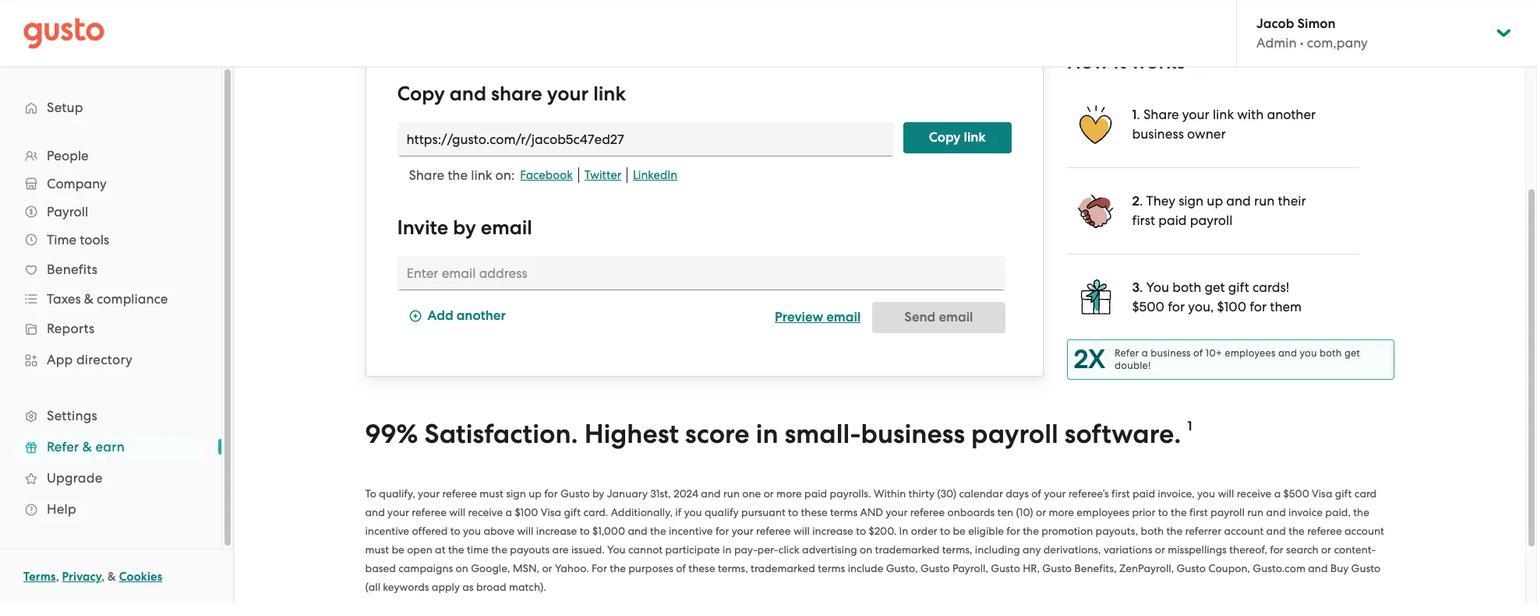 Task type: vqa. For each thing, say whether or not it's contained in the screenshot.
link
yes



Task type: describe. For each thing, give the bounding box(es) containing it.
add another button
[[409, 302, 506, 334]]

the down above
[[491, 544, 507, 556]]

business inside refer a business of 10+ employees and you both get double!
[[1151, 348, 1191, 359]]

1 vertical spatial more
[[1049, 506, 1074, 519]]

0 horizontal spatial email
[[481, 216, 532, 240]]

the left on:
[[448, 167, 468, 183]]

•
[[1300, 35, 1304, 51]]

2 horizontal spatial a
[[1274, 488, 1281, 500]]

or right the '(10)'
[[1036, 506, 1046, 519]]

campaigns
[[399, 563, 453, 575]]

1 increase from the left
[[536, 525, 577, 538]]

and left buy
[[1308, 563, 1328, 575]]

a inside refer a business of 10+ employees and you both get double!
[[1142, 348, 1148, 359]]

1 account from the left
[[1224, 525, 1264, 538]]

1 horizontal spatial on
[[860, 544, 873, 556]]

business inside 1 . share your link with another business owner
[[1132, 126, 1184, 142]]

order
[[911, 525, 938, 538]]

0 horizontal spatial trademarked
[[751, 563, 815, 575]]

2 . they sign up and run their first paid payroll
[[1132, 193, 1306, 228]]

prior
[[1132, 506, 1156, 519]]

benefits link
[[16, 256, 206, 284]]

the right for on the bottom of the page
[[610, 563, 626, 575]]

both inside to qualify, your referee must sign up for gusto by january 31st, 2024 and run one or more paid payrolls. within thirty (30) calendar days of your referee's first paid invoice, you will receive a $500 visa gift card and your referee will receive a $100 visa gift card. additionally, if you qualify pursuant to these terms and your referee onboards ten (10) or more employees prior to the first payroll run and invoice paid, the incentive offered to you above will increase to $1,000 and the incentive for your referee will increase to $200. in order to be eligible for the promotion payouts, both the referrer account and the referee account must be open at the time the payouts are issued. you cannot participate in pay-per-click advertising on trademarked terms, including any derivations, variations or misspellings thereof, for search or content- based campaigns on google, msn, or yahoo. for the purposes of these terms, trademarked terms include gusto, gusto payroll, gusto hr, gusto benefits, zenpayroll, gusto coupon, gusto.com and buy gusto (all keywords apply as broad match).
[[1141, 525, 1164, 538]]

your right "qualify,"
[[418, 488, 440, 500]]

refer & earn link
[[16, 433, 206, 462]]

company
[[47, 176, 107, 192]]

card.
[[583, 506, 608, 519]]

(10)
[[1016, 506, 1033, 519]]

both inside refer a business of 10+ employees and you both get double!
[[1320, 348, 1342, 359]]

invite
[[397, 216, 448, 240]]

1 horizontal spatial these
[[801, 506, 828, 519]]

preview email button
[[775, 302, 861, 334]]

how
[[1067, 50, 1109, 74]]

first inside 2 . they sign up and run their first paid payroll
[[1132, 213, 1155, 228]]

invite by email
[[397, 216, 532, 240]]

or up buy
[[1321, 544, 1332, 556]]

of inside refer a business of 10+ employees and you both get double!
[[1194, 348, 1203, 359]]

1 vertical spatial run
[[723, 488, 740, 500]]

time tools
[[47, 232, 109, 248]]

2 incentive from the left
[[669, 525, 713, 538]]

double!
[[1115, 360, 1151, 372]]

0 horizontal spatial paid
[[805, 488, 827, 500]]

yahoo.
[[555, 563, 589, 575]]

10+
[[1206, 348, 1222, 359]]

2 vertical spatial a
[[506, 506, 512, 519]]

google,
[[471, 563, 510, 575]]

0 horizontal spatial gift
[[564, 506, 581, 519]]

the up any
[[1023, 525, 1039, 538]]

calendar
[[959, 488, 1003, 500]]

to down the and
[[856, 525, 866, 538]]

including
[[975, 544, 1020, 556]]

0 vertical spatial terms
[[830, 506, 858, 519]]

gusto down including
[[991, 563, 1020, 575]]

on:
[[496, 167, 515, 183]]

2 vertical spatial &
[[108, 571, 116, 585]]

thirty
[[909, 488, 935, 500]]

apply
[[432, 581, 460, 594]]

if
[[675, 506, 682, 519]]

for down ten at the bottom right of page
[[1007, 525, 1020, 538]]

the right at
[[448, 544, 464, 556]]

com,pany
[[1307, 35, 1368, 51]]

you right invoice,
[[1197, 488, 1215, 500]]

you inside refer a business of 10+ employees and you both get double!
[[1300, 348, 1317, 359]]

by inside to qualify, your referee must sign up for gusto by january 31st, 2024 and run one or more paid payrolls. within thirty (30) calendar days of your referee's first paid invoice, you will receive a $500 visa gift card and your referee will receive a $100 visa gift card. additionally, if you qualify pursuant to these terms and your referee onboards ten (10) or more employees prior to the first payroll run and invoice paid, the incentive offered to you above will increase to $1,000 and the incentive for your referee will increase to $200. in order to be eligible for the promotion payouts, both the referrer account and the referee account must be open at the time the payouts are issued. you cannot participate in pay-per-click advertising on trademarked terms, including any derivations, variations or misspellings thereof, for search or content- based campaigns on google, msn, or yahoo. for the purposes of these terms, trademarked terms include gusto, gusto payroll, gusto hr, gusto benefits, zenpayroll, gusto coupon, gusto.com and buy gusto (all keywords apply as broad match).
[[592, 488, 604, 500]]

up inside to qualify, your referee must sign up for gusto by january 31st, 2024 and run one or more paid payrolls. within thirty (30) calendar days of your referee's first paid invoice, you will receive a $500 visa gift card and your referee will receive a $100 visa gift card. additionally, if you qualify pursuant to these terms and your referee onboards ten (10) or more employees prior to the first payroll run and invoice paid, the incentive offered to you above will increase to $1,000 and the incentive for your referee will increase to $200. in order to be eligible for the promotion payouts, both the referrer account and the referee account must be open at the time the payouts are issued. you cannot participate in pay-per-click advertising on trademarked terms, including any derivations, variations or misspellings thereof, for search or content- based campaigns on google, msn, or yahoo. for the purposes of these terms, trademarked terms include gusto, gusto payroll, gusto hr, gusto benefits, zenpayroll, gusto coupon, gusto.com and buy gusto (all keywords apply as broad match).
[[529, 488, 542, 500]]

pay-
[[734, 544, 758, 556]]

the left referrer
[[1167, 525, 1183, 538]]

issued.
[[571, 544, 605, 556]]

home image
[[23, 18, 104, 49]]

card
[[1355, 488, 1377, 500]]

onboards
[[948, 506, 995, 519]]

score
[[685, 418, 750, 450]]

2 vertical spatial run
[[1247, 506, 1264, 519]]

any
[[1023, 544, 1041, 556]]

highest
[[584, 418, 679, 450]]

2 account from the left
[[1345, 525, 1384, 538]]

compliance
[[97, 292, 168, 307]]

in
[[899, 525, 909, 538]]

payouts
[[510, 544, 550, 556]]

the down invoice,
[[1171, 506, 1187, 519]]

sign inside 2 . they sign up and run their first paid payroll
[[1179, 193, 1204, 209]]

per-
[[758, 544, 779, 556]]

employees inside to qualify, your referee must sign up for gusto by january 31st, 2024 and run one or more paid payrolls. within thirty (30) calendar days of your referee's first paid invoice, you will receive a $500 visa gift card and your referee will receive a $100 visa gift card. additionally, if you qualify pursuant to these terms and your referee onboards ten (10) or more employees prior to the first payroll run and invoice paid, the incentive offered to you above will increase to $1,000 and the incentive for your referee will increase to $200. in order to be eligible for the promotion payouts, both the referrer account and the referee account must be open at the time the payouts are issued. you cannot participate in pay-per-click advertising on trademarked terms, including any derivations, variations or misspellings thereof, for search or content- based campaigns on google, msn, or yahoo. for the purposes of these terms, trademarked terms include gusto, gusto payroll, gusto hr, gusto benefits, zenpayroll, gusto coupon, gusto.com and buy gusto (all keywords apply as broad match).
[[1077, 506, 1130, 519]]

copy link button
[[903, 122, 1012, 153]]

gusto up card.
[[561, 488, 590, 500]]

and inside 2 . they sign up and run their first paid payroll
[[1227, 193, 1251, 209]]

get inside 3 . you both get gift cards! $500 for you, $100 for them
[[1205, 280, 1225, 295]]

0 horizontal spatial be
[[392, 544, 404, 556]]

referrer
[[1185, 525, 1222, 538]]

up inside 2 . they sign up and run their first paid payroll
[[1207, 193, 1223, 209]]

1 horizontal spatial in
[[756, 418, 779, 450]]

0 vertical spatial by
[[453, 216, 476, 240]]

content-
[[1334, 544, 1376, 556]]

$1,000
[[592, 525, 625, 538]]

gusto down misspellings
[[1177, 563, 1206, 575]]

. for 1
[[1137, 107, 1140, 122]]

include
[[848, 563, 884, 575]]

link inside copy link button
[[964, 129, 986, 146]]

gusto down derivations,
[[1043, 563, 1072, 575]]

to
[[365, 488, 377, 500]]

email inside preview email button
[[827, 309, 861, 326]]

owner
[[1187, 126, 1226, 142]]

preview
[[775, 309, 823, 326]]

to right order
[[940, 525, 950, 538]]

match).
[[509, 581, 546, 594]]

your left referee's
[[1044, 488, 1066, 500]]

for
[[592, 563, 607, 575]]

offered
[[412, 525, 448, 538]]

payroll button
[[16, 198, 206, 226]]

employees inside refer a business of 10+ employees and you both get double!
[[1225, 348, 1276, 359]]

copy for copy and share your link
[[397, 82, 445, 106]]

help
[[47, 502, 76, 518]]

settings
[[47, 409, 97, 424]]

people
[[47, 148, 89, 164]]

0 horizontal spatial must
[[365, 544, 389, 556]]

benefits,
[[1074, 563, 1117, 575]]

0 horizontal spatial these
[[689, 563, 715, 575]]

jacob
[[1257, 16, 1294, 32]]

gusto right gusto,
[[921, 563, 950, 575]]

app
[[47, 352, 73, 368]]

payroll,
[[953, 563, 988, 575]]

1 vertical spatial payroll
[[971, 418, 1059, 450]]

your down "qualify,"
[[387, 506, 409, 519]]

another inside 1 . share your link with another business owner
[[1267, 107, 1316, 122]]

refer for refer a business of 10+ employees and you both get double!
[[1115, 348, 1139, 359]]

2x
[[1074, 344, 1106, 376]]

1 . share your link with another business owner
[[1132, 107, 1316, 142]]

facebook button
[[515, 167, 579, 183]]

admin
[[1257, 35, 1297, 51]]

search
[[1286, 544, 1319, 556]]

click
[[779, 544, 800, 556]]

& for earn
[[82, 440, 92, 455]]

99% satisfaction. highest score in small-business payroll software. 1
[[365, 418, 1192, 450]]

1 inside 1 . share your link with another business owner
[[1132, 107, 1137, 123]]

cookies button
[[119, 568, 162, 587]]

upgrade
[[47, 471, 103, 486]]

0 horizontal spatial receive
[[468, 506, 503, 519]]

. for 2
[[1140, 193, 1143, 209]]

to right 'pursuant'
[[788, 506, 798, 519]]

share inside 1 . share your link with another business owner
[[1144, 107, 1179, 122]]

reports link
[[16, 315, 206, 343]]

1 vertical spatial terms
[[818, 563, 845, 575]]

refer for refer & earn
[[47, 440, 79, 455]]

you,
[[1188, 299, 1214, 315]]

taxes
[[47, 292, 81, 307]]

their
[[1278, 193, 1306, 209]]

your down within in the right bottom of the page
[[886, 506, 908, 519]]

1 vertical spatial on
[[456, 563, 468, 575]]

payroll inside 2 . they sign up and run their first paid payroll
[[1190, 213, 1233, 228]]

buy
[[1331, 563, 1349, 575]]

an illustration of a heart image
[[1076, 105, 1115, 144]]

or up zenpayroll, on the bottom
[[1155, 544, 1165, 556]]

within
[[874, 488, 906, 500]]

0 vertical spatial terms,
[[942, 544, 973, 556]]

and left 'invoice'
[[1266, 506, 1286, 519]]

0 vertical spatial receive
[[1237, 488, 1272, 500]]

january
[[607, 488, 648, 500]]

for down qualify
[[716, 525, 729, 538]]

them
[[1270, 299, 1302, 315]]

and up thereof,
[[1267, 525, 1286, 538]]

for down cards!
[[1250, 299, 1267, 315]]

and down additionally,
[[628, 525, 648, 538]]

invoice
[[1289, 506, 1323, 519]]

$500 inside to qualify, your referee must sign up for gusto by january 31st, 2024 and run one or more paid payrolls. within thirty (30) calendar days of your referee's first paid invoice, you will receive a $500 visa gift card and your referee will receive a $100 visa gift card. additionally, if you qualify pursuant to these terms and your referee onboards ten (10) or more employees prior to the first payroll run and invoice paid, the incentive offered to you above will increase to $1,000 and the incentive for your referee will increase to $200. in order to be eligible for the promotion payouts, both the referrer account and the referee account must be open at the time the payouts are issued. you cannot participate in pay-per-click advertising on trademarked terms, including any derivations, variations or misspellings thereof, for search or content- based campaigns on google, msn, or yahoo. for the purposes of these terms, trademarked terms include gusto, gusto payroll, gusto hr, gusto benefits, zenpayroll, gusto coupon, gusto.com and buy gusto (all keywords apply as broad match).
[[1284, 488, 1310, 500]]

to right prior
[[1158, 506, 1168, 519]]

3
[[1132, 280, 1140, 296]]

1 horizontal spatial of
[[1032, 488, 1042, 500]]

referee's
[[1069, 488, 1109, 500]]

get inside refer a business of 10+ employees and you both get double!
[[1345, 348, 1360, 359]]

an illustration of a handshake image
[[1076, 192, 1115, 231]]

0 vertical spatial trademarked
[[875, 544, 940, 556]]

taxes & compliance
[[47, 292, 168, 307]]



Task type: locate. For each thing, give the bounding box(es) containing it.
0 vertical spatial be
[[953, 525, 966, 538]]

the up cannot
[[650, 525, 666, 538]]

2 horizontal spatial of
[[1194, 348, 1203, 359]]

0 vertical spatial more
[[777, 488, 802, 500]]

0 vertical spatial $100
[[1217, 299, 1247, 315]]

2 horizontal spatial gift
[[1335, 488, 1352, 500]]

cookies
[[119, 571, 162, 585]]

link
[[593, 82, 626, 106], [1213, 107, 1234, 122], [964, 129, 986, 146], [471, 167, 492, 183]]

these down participate
[[689, 563, 715, 575]]

1 horizontal spatial must
[[480, 488, 504, 500]]

1 vertical spatial a
[[1274, 488, 1281, 500]]

refer up the double!
[[1115, 348, 1139, 359]]

1 vertical spatial refer
[[47, 440, 79, 455]]

share up invite
[[409, 167, 444, 183]]

$100 inside to qualify, your referee must sign up for gusto by january 31st, 2024 and run one or more paid payrolls. within thirty (30) calendar days of your referee's first paid invoice, you will receive a $500 visa gift card and your referee will receive a $100 visa gift card. additionally, if you qualify pursuant to these terms and your referee onboards ten (10) or more employees prior to the first payroll run and invoice paid, the incentive offered to you above will increase to $1,000 and the incentive for your referee will increase to $200. in order to be eligible for the promotion payouts, both the referrer account and the referee account must be open at the time the payouts are issued. you cannot participate in pay-per-click advertising on trademarked terms, including any derivations, variations or misspellings thereof, for search or content- based campaigns on google, msn, or yahoo. for the purposes of these terms, trademarked terms include gusto, gusto payroll, gusto hr, gusto benefits, zenpayroll, gusto coupon, gusto.com and buy gusto (all keywords apply as broad match).
[[515, 506, 538, 519]]

0 horizontal spatial ,
[[56, 571, 59, 585]]

1 horizontal spatial ,
[[101, 571, 105, 585]]

both inside 3 . you both get gift cards! $500 for you, $100 for them
[[1173, 280, 1202, 295]]

0 horizontal spatial account
[[1224, 525, 1264, 538]]

1 horizontal spatial refer
[[1115, 348, 1139, 359]]

1 vertical spatial 1
[[1188, 418, 1192, 435]]

keywords
[[383, 581, 429, 594]]

1 horizontal spatial email
[[827, 309, 861, 326]]

of right "days"
[[1032, 488, 1042, 500]]

31st,
[[650, 488, 671, 500]]

in left pay-
[[723, 544, 732, 556]]

run
[[1254, 193, 1275, 209], [723, 488, 740, 500], [1247, 506, 1264, 519]]

sign inside to qualify, your referee must sign up for gusto by january 31st, 2024 and run one or more paid payrolls. within thirty (30) calendar days of your referee's first paid invoice, you will receive a $500 visa gift card and your referee will receive a $100 visa gift card. additionally, if you qualify pursuant to these terms and your referee onboards ten (10) or more employees prior to the first payroll run and invoice paid, the incentive offered to you above will increase to $1,000 and the incentive for your referee will increase to $200. in order to be eligible for the promotion payouts, both the referrer account and the referee account must be open at the time the payouts are issued. you cannot participate in pay-per-click advertising on trademarked terms, including any derivations, variations or misspellings thereof, for search or content- based campaigns on google, msn, or yahoo. for the purposes of these terms, trademarked terms include gusto, gusto payroll, gusto hr, gusto benefits, zenpayroll, gusto coupon, gusto.com and buy gusto (all keywords apply as broad match).
[[506, 488, 526, 500]]

to
[[788, 506, 798, 519], [1158, 506, 1168, 519], [450, 525, 461, 538], [580, 525, 590, 538], [856, 525, 866, 538], [940, 525, 950, 538]]

twitter
[[585, 168, 621, 182]]

your
[[547, 82, 589, 106], [1183, 107, 1210, 122], [418, 488, 440, 500], [1044, 488, 1066, 500], [387, 506, 409, 519], [886, 506, 908, 519], [732, 525, 754, 538]]

1 vertical spatial these
[[689, 563, 715, 575]]

for up are
[[544, 488, 558, 500]]

terms, down pay-
[[718, 563, 748, 575]]

1 vertical spatial of
[[1032, 488, 1042, 500]]

3 . you both get gift cards! $500 for you, $100 for them
[[1132, 280, 1302, 315]]

1 horizontal spatial be
[[953, 525, 966, 538]]

1 horizontal spatial paid
[[1133, 488, 1155, 500]]

a up the double!
[[1142, 348, 1148, 359]]

$100 inside 3 . you both get gift cards! $500 for you, $100 for them
[[1217, 299, 1247, 315]]

0 horizontal spatial in
[[723, 544, 732, 556]]

incentive up participate
[[669, 525, 713, 538]]

0 horizontal spatial more
[[777, 488, 802, 500]]

up up payouts
[[529, 488, 542, 500]]

1 vertical spatial email
[[827, 309, 861, 326]]

0 horizontal spatial employees
[[1077, 506, 1130, 519]]

setup link
[[16, 94, 206, 122]]

or right msn,
[[542, 563, 552, 575]]

qualify,
[[379, 488, 415, 500]]

0 horizontal spatial by
[[453, 216, 476, 240]]

0 vertical spatial first
[[1132, 213, 1155, 228]]

in inside to qualify, your referee must sign up for gusto by january 31st, 2024 and run one or more paid payrolls. within thirty (30) calendar days of your referee's first paid invoice, you will receive a $500 visa gift card and your referee will receive a $100 visa gift card. additionally, if you qualify pursuant to these terms and your referee onboards ten (10) or more employees prior to the first payroll run and invoice paid, the incentive offered to you above will increase to $1,000 and the incentive for your referee will increase to $200. in order to be eligible for the promotion payouts, both the referrer account and the referee account must be open at the time the payouts are issued. you cannot participate in pay-per-click advertising on trademarked terms, including any derivations, variations or misspellings thereof, for search or content- based campaigns on google, msn, or yahoo. for the purposes of these terms, trademarked terms include gusto, gusto payroll, gusto hr, gusto benefits, zenpayroll, gusto coupon, gusto.com and buy gusto (all keywords apply as broad match).
[[723, 544, 732, 556]]

increase up 'advertising'
[[813, 525, 854, 538]]

payroll up "days"
[[971, 418, 1059, 450]]

1 right software.
[[1188, 418, 1192, 435]]

one
[[742, 488, 761, 500]]

benefits
[[47, 262, 98, 278]]

1 horizontal spatial trademarked
[[875, 544, 940, 556]]

and up qualify
[[701, 488, 721, 500]]

1 horizontal spatial get
[[1345, 348, 1360, 359]]

employees right 10+ at the right bottom of the page
[[1225, 348, 1276, 359]]

must up based
[[365, 544, 389, 556]]

0 horizontal spatial terms,
[[718, 563, 748, 575]]

payroll
[[47, 204, 88, 220]]

business up thirty
[[861, 418, 965, 450]]

(all
[[365, 581, 380, 594]]

your up pay-
[[732, 525, 754, 538]]

employees
[[1225, 348, 1276, 359], [1077, 506, 1130, 519]]

gusto navigation element
[[0, 67, 221, 550]]

misspellings
[[1168, 544, 1227, 556]]

1 vertical spatial trademarked
[[751, 563, 815, 575]]

earn
[[95, 440, 125, 455]]

another right with
[[1267, 107, 1316, 122]]

& left cookies
[[108, 571, 116, 585]]

& inside dropdown button
[[84, 292, 93, 307]]

1 horizontal spatial receive
[[1237, 488, 1272, 500]]

cards!
[[1253, 280, 1290, 295]]

link inside 1 . share your link with another business owner
[[1213, 107, 1234, 122]]

1 vertical spatial share
[[409, 167, 444, 183]]

derivations,
[[1044, 544, 1101, 556]]

0 horizontal spatial sign
[[506, 488, 526, 500]]

1 horizontal spatial 1
[[1188, 418, 1192, 435]]

1 horizontal spatial first
[[1132, 213, 1155, 228]]

1 vertical spatial $500
[[1284, 488, 1310, 500]]

payroll inside to qualify, your referee must sign up for gusto by january 31st, 2024 and run one or more paid payrolls. within thirty (30) calendar days of your referee's first paid invoice, you will receive a $500 visa gift card and your referee will receive a $100 visa gift card. additionally, if you qualify pursuant to these terms and your referee onboards ten (10) or more employees prior to the first payroll run and invoice paid, the incentive offered to you above will increase to $1,000 and the incentive for your referee will increase to $200. in order to be eligible for the promotion payouts, both the referrer account and the referee account must be open at the time the payouts are issued. you cannot participate in pay-per-click advertising on trademarked terms, including any derivations, variations or misspellings thereof, for search or content- based campaigns on google, msn, or yahoo. for the purposes of these terms, trademarked terms include gusto, gusto payroll, gusto hr, gusto benefits, zenpayroll, gusto coupon, gusto.com and buy gusto (all keywords apply as broad match).
[[1211, 506, 1245, 519]]

app directory link
[[16, 346, 206, 374]]

copy inside copy link button
[[929, 129, 961, 146]]

0 vertical spatial $500
[[1132, 299, 1165, 315]]

0 horizontal spatial both
[[1141, 525, 1164, 538]]

0 vertical spatial on
[[860, 544, 873, 556]]

you up time
[[463, 525, 481, 538]]

email down on:
[[481, 216, 532, 240]]

1 vertical spatial visa
[[541, 506, 561, 519]]

run up thereof,
[[1247, 506, 1264, 519]]

increase up are
[[536, 525, 577, 538]]

you
[[1300, 348, 1317, 359], [1197, 488, 1215, 500], [684, 506, 702, 519], [463, 525, 481, 538]]

0 vertical spatial &
[[84, 292, 93, 307]]

share down works on the right of page
[[1144, 107, 1179, 122]]

. right an illustration of a gift image
[[1140, 280, 1143, 295]]

first right referee's
[[1112, 488, 1130, 500]]

1 vertical spatial employees
[[1077, 506, 1130, 519]]

your right share
[[547, 82, 589, 106]]

1 vertical spatial by
[[592, 488, 604, 500]]

1 vertical spatial first
[[1112, 488, 1130, 500]]

you right if
[[684, 506, 702, 519]]

0 horizontal spatial another
[[457, 308, 506, 325]]

gift inside 3 . you both get gift cards! $500 for you, $100 for them
[[1228, 280, 1250, 295]]

1 , from the left
[[56, 571, 59, 585]]

must up above
[[480, 488, 504, 500]]

payroll up referrer
[[1211, 506, 1245, 519]]

terms down 'advertising'
[[818, 563, 845, 575]]

terms down payrolls.
[[830, 506, 858, 519]]

a up gusto.com
[[1274, 488, 1281, 500]]

0 vertical spatial a
[[1142, 348, 1148, 359]]

1 vertical spatial get
[[1345, 348, 1360, 359]]

hr,
[[1023, 563, 1040, 575]]

sign right the they
[[1179, 193, 1204, 209]]

and down 'to'
[[365, 506, 385, 519]]

. inside 2 . they sign up and run their first paid payroll
[[1140, 193, 1143, 209]]

another inside button
[[457, 308, 506, 325]]

account up thereof,
[[1224, 525, 1264, 538]]

taxes & compliance button
[[16, 285, 206, 313]]

$200.
[[869, 525, 897, 538]]

Enter email address email field
[[397, 256, 1005, 291]]

of
[[1194, 348, 1203, 359], [1032, 488, 1042, 500], [676, 563, 686, 575]]

app directory
[[47, 352, 133, 368]]

1 incentive from the left
[[365, 525, 409, 538]]

account up 'content-'
[[1345, 525, 1384, 538]]

reports
[[47, 321, 95, 337]]

these up 'advertising'
[[801, 506, 828, 519]]

promotion
[[1042, 525, 1093, 538]]

you down $1,000
[[607, 544, 626, 556]]

to right offered
[[450, 525, 461, 538]]

0 horizontal spatial $500
[[1132, 299, 1165, 315]]

advertising
[[802, 544, 857, 556]]

$500 up 'invoice'
[[1284, 488, 1310, 500]]

above
[[484, 525, 515, 538]]

your inside 1 . share your link with another business owner
[[1183, 107, 1210, 122]]

trademarked down the in
[[875, 544, 940, 556]]

0 horizontal spatial visa
[[541, 506, 561, 519]]

for left 'you,'
[[1168, 299, 1185, 315]]

1 inside 99% satisfaction. highest score in small-business payroll software. 1
[[1188, 418, 1192, 435]]

gift left card.
[[564, 506, 581, 519]]

more up 'pursuant'
[[777, 488, 802, 500]]

paid inside 2 . they sign up and run their first paid payroll
[[1159, 213, 1187, 228]]

terms link
[[23, 571, 56, 585]]

receive up above
[[468, 506, 503, 519]]

time
[[467, 544, 489, 556]]

0 vertical spatial of
[[1194, 348, 1203, 359]]

by right invite
[[453, 216, 476, 240]]

run inside 2 . they sign up and run their first paid payroll
[[1254, 193, 1275, 209]]

linkedin
[[633, 168, 678, 182]]

1 horizontal spatial both
[[1173, 280, 1202, 295]]

1 vertical spatial you
[[607, 544, 626, 556]]

first down the 2
[[1132, 213, 1155, 228]]

0 vertical spatial payroll
[[1190, 213, 1233, 228]]

0 horizontal spatial $100
[[515, 506, 538, 519]]

upgrade link
[[16, 465, 206, 493]]

refer inside refer & earn link
[[47, 440, 79, 455]]

0 horizontal spatial refer
[[47, 440, 79, 455]]

0 vertical spatial employees
[[1225, 348, 1276, 359]]

with
[[1237, 107, 1264, 122]]

2 horizontal spatial both
[[1320, 348, 1342, 359]]

.
[[1137, 107, 1140, 122], [1140, 193, 1143, 209], [1140, 280, 1143, 295]]

0 vertical spatial .
[[1137, 107, 1140, 122]]

open
[[407, 544, 433, 556]]

of down participate
[[676, 563, 686, 575]]

copy for copy link
[[929, 129, 961, 146]]

0 horizontal spatial get
[[1205, 280, 1225, 295]]

satisfaction.
[[424, 418, 578, 450]]

you
[[1146, 280, 1169, 295], [607, 544, 626, 556]]

0 horizontal spatial copy
[[397, 82, 445, 106]]

at
[[435, 544, 446, 556]]

1 horizontal spatial $100
[[1217, 299, 1247, 315]]

on up include
[[860, 544, 873, 556]]

gusto down 'content-'
[[1352, 563, 1381, 575]]

2 vertical spatial .
[[1140, 280, 1143, 295]]

be
[[953, 525, 966, 538], [392, 544, 404, 556]]

privacy
[[62, 571, 101, 585]]

& for compliance
[[84, 292, 93, 307]]

and left share
[[450, 82, 486, 106]]

and down them
[[1278, 348, 1297, 359]]

to up issued.
[[580, 525, 590, 538]]

, left privacy link
[[56, 571, 59, 585]]

1 vertical spatial .
[[1140, 193, 1143, 209]]

0 vertical spatial must
[[480, 488, 504, 500]]

add
[[428, 308, 453, 325]]

email
[[481, 216, 532, 240], [827, 309, 861, 326]]

the up search
[[1289, 525, 1305, 538]]

gusto,
[[886, 563, 918, 575]]

first
[[1132, 213, 1155, 228], [1112, 488, 1130, 500], [1190, 506, 1208, 519]]

None field
[[397, 122, 894, 157]]

& right taxes
[[84, 292, 93, 307]]

the down 'card'
[[1354, 506, 1370, 519]]

0 vertical spatial both
[[1173, 280, 1202, 295]]

simon
[[1298, 16, 1336, 32]]

paid left payrolls.
[[805, 488, 827, 500]]

0 horizontal spatial of
[[676, 563, 686, 575]]

,
[[56, 571, 59, 585], [101, 571, 105, 585]]

paid down the they
[[1159, 213, 1187, 228]]

1 horizontal spatial sign
[[1179, 193, 1204, 209]]

2 vertical spatial of
[[676, 563, 686, 575]]

a
[[1142, 348, 1148, 359], [1274, 488, 1281, 500], [506, 506, 512, 519]]

0 vertical spatial 1
[[1132, 107, 1137, 123]]

more up the promotion
[[1049, 506, 1074, 519]]

cannot
[[628, 544, 663, 556]]

1 vertical spatial up
[[529, 488, 542, 500]]

and
[[860, 506, 883, 519]]

2 increase from the left
[[813, 525, 854, 538]]

your up "owner"
[[1183, 107, 1210, 122]]

$100 up payouts
[[515, 506, 538, 519]]

linkedin button
[[628, 167, 683, 183]]

visa up are
[[541, 506, 561, 519]]

1 horizontal spatial by
[[592, 488, 604, 500]]

for up gusto.com
[[1270, 544, 1284, 556]]

2 vertical spatial business
[[861, 418, 965, 450]]

1 vertical spatial be
[[392, 544, 404, 556]]

refer down the settings
[[47, 440, 79, 455]]

pursuant
[[741, 506, 786, 519]]

coupon,
[[1209, 563, 1250, 575]]

1 vertical spatial in
[[723, 544, 732, 556]]

2x list
[[1067, 81, 1394, 380]]

be down onboards
[[953, 525, 966, 538]]

directory
[[76, 352, 133, 368]]

business left "owner"
[[1132, 126, 1184, 142]]

paid,
[[1326, 506, 1351, 519]]

list containing people
[[0, 142, 221, 525]]

list
[[0, 142, 221, 525]]

, left cookies
[[101, 571, 105, 585]]

0 vertical spatial get
[[1205, 280, 1225, 295]]

1 vertical spatial gift
[[1335, 488, 1352, 500]]

works
[[1131, 50, 1185, 74]]

another right add
[[457, 308, 506, 325]]

refer inside refer a business of 10+ employees and you both get double!
[[1115, 348, 1139, 359]]

first up referrer
[[1190, 506, 1208, 519]]

ten
[[998, 506, 1014, 519]]

and inside refer a business of 10+ employees and you both get double!
[[1278, 348, 1297, 359]]

company button
[[16, 170, 206, 198]]

privacy link
[[62, 571, 101, 585]]

or right one
[[764, 488, 774, 500]]

you inside to qualify, your referee must sign up for gusto by january 31st, 2024 and run one or more paid payrolls. within thirty (30) calendar days of your referee's first paid invoice, you will receive a $500 visa gift card and your referee will receive a $100 visa gift card. additionally, if you qualify pursuant to these terms and your referee onboards ten (10) or more employees prior to the first payroll run and invoice paid, the incentive offered to you above will increase to $1,000 and the incentive for your referee will increase to $200. in order to be eligible for the promotion payouts, both the referrer account and the referee account must be open at the time the payouts are issued. you cannot participate in pay-per-click advertising on trademarked terms, including any derivations, variations or misspellings thereof, for search or content- based campaigns on google, msn, or yahoo. for the purposes of these terms, trademarked terms include gusto, gusto payroll, gusto hr, gusto benefits, zenpayroll, gusto coupon, gusto.com and buy gusto (all keywords apply as broad match).
[[607, 544, 626, 556]]

2 , from the left
[[101, 571, 105, 585]]

business up the double!
[[1151, 348, 1191, 359]]

0 horizontal spatial up
[[529, 488, 542, 500]]

on up as
[[456, 563, 468, 575]]

2 horizontal spatial first
[[1190, 506, 1208, 519]]

share the link on: facebook
[[409, 167, 573, 183]]

$500 inside 3 . you both get gift cards! $500 for you, $100 for them
[[1132, 299, 1165, 315]]

1 horizontal spatial $500
[[1284, 488, 1310, 500]]

refer a business of 10+ employees and you both get double!
[[1115, 348, 1360, 372]]

an illustration of a gift image
[[1076, 278, 1115, 316]]

module__icon___go7vc image
[[409, 311, 421, 323]]

0 horizontal spatial a
[[506, 506, 512, 519]]

share
[[1144, 107, 1179, 122], [409, 167, 444, 183]]

1 vertical spatial another
[[457, 308, 506, 325]]

1 horizontal spatial visa
[[1312, 488, 1333, 500]]

up
[[1207, 193, 1223, 209], [529, 488, 542, 500]]

receive up thereof,
[[1237, 488, 1272, 500]]

1 horizontal spatial gift
[[1228, 280, 1250, 295]]

you down them
[[1300, 348, 1317, 359]]

and
[[450, 82, 486, 106], [1227, 193, 1251, 209], [1278, 348, 1297, 359], [701, 488, 721, 500], [365, 506, 385, 519], [1266, 506, 1286, 519], [628, 525, 648, 538], [1267, 525, 1286, 538], [1308, 563, 1328, 575]]

. inside 1 . share your link with another business owner
[[1137, 107, 1140, 122]]

based
[[365, 563, 396, 575]]

you inside 3 . you both get gift cards! $500 for you, $100 for them
[[1146, 280, 1169, 295]]

. inside 3 . you both get gift cards! $500 for you, $100 for them
[[1140, 280, 1143, 295]]

0 vertical spatial up
[[1207, 193, 1223, 209]]

these
[[801, 506, 828, 519], [689, 563, 715, 575]]

gift
[[1228, 280, 1250, 295], [1335, 488, 1352, 500], [564, 506, 581, 519]]

must
[[480, 488, 504, 500], [365, 544, 389, 556]]

setup
[[47, 100, 83, 115]]

0 horizontal spatial share
[[409, 167, 444, 183]]

incentive
[[365, 525, 409, 538], [669, 525, 713, 538]]

gift up paid,
[[1335, 488, 1352, 500]]

in
[[756, 418, 779, 450], [723, 544, 732, 556]]

increase
[[536, 525, 577, 538], [813, 525, 854, 538]]

1 horizontal spatial employees
[[1225, 348, 1276, 359]]



